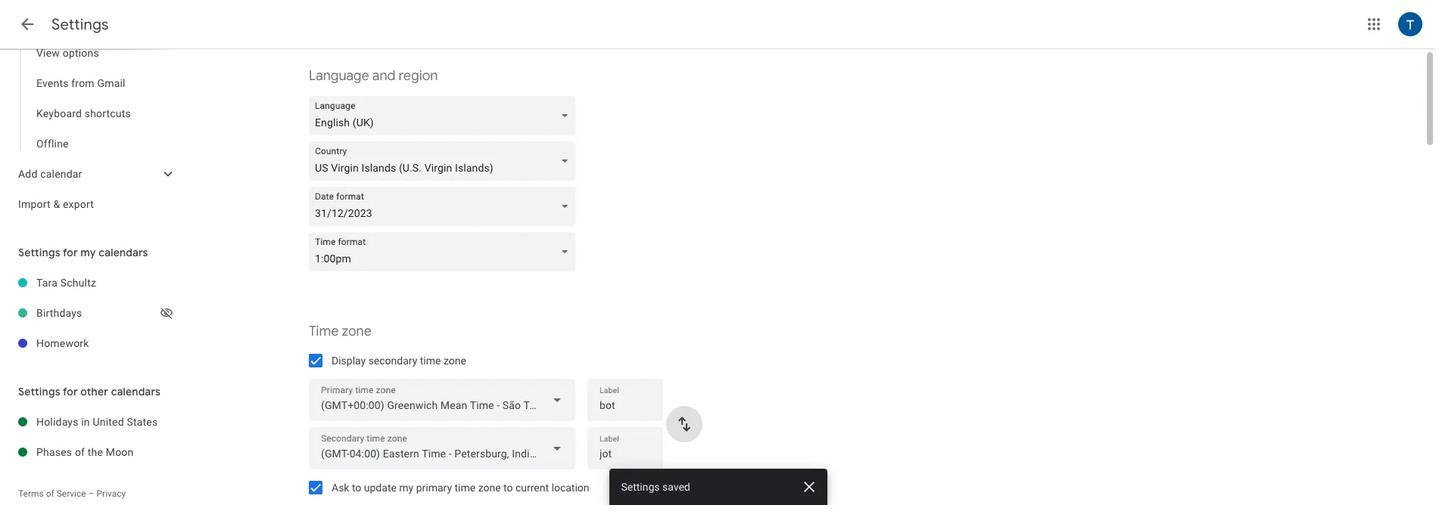 Task type: locate. For each thing, give the bounding box(es) containing it.
0 horizontal spatial to
[[352, 483, 362, 495]]

states
[[127, 417, 158, 429]]

1 horizontal spatial zone
[[444, 355, 467, 367]]

1 horizontal spatial to
[[504, 483, 513, 495]]

time right secondary
[[420, 355, 441, 367]]

options
[[63, 47, 99, 59]]

1 vertical spatial calendars
[[111, 386, 161, 399]]

settings left saved
[[622, 482, 660, 494]]

to right the ask
[[352, 483, 362, 495]]

settings for settings for other calendars
[[18, 386, 60, 399]]

settings saved
[[622, 482, 691, 494]]

1 vertical spatial for
[[63, 386, 78, 399]]

ask to update my primary time zone to current location
[[332, 483, 590, 495]]

for for other
[[63, 386, 78, 399]]

settings for settings for my calendars
[[18, 246, 60, 260]]

gmail
[[97, 77, 125, 89]]

go back image
[[18, 15, 36, 33]]

group
[[0, 0, 182, 159]]

time
[[420, 355, 441, 367], [455, 483, 476, 495]]

zone
[[342, 323, 372, 341], [444, 355, 467, 367], [478, 483, 501, 495]]

for for my
[[63, 246, 78, 260]]

settings for other calendars
[[18, 386, 161, 399]]

settings
[[52, 15, 109, 34], [18, 246, 60, 260], [18, 386, 60, 399], [622, 482, 660, 494]]

1 horizontal spatial of
[[75, 447, 85, 459]]

1 vertical spatial my
[[399, 483, 414, 495]]

of right 'terms' at the bottom left of page
[[46, 489, 54, 500]]

0 vertical spatial of
[[75, 447, 85, 459]]

other
[[80, 386, 108, 399]]

my
[[80, 246, 96, 260], [399, 483, 414, 495]]

1 vertical spatial of
[[46, 489, 54, 500]]

settings for settings
[[52, 15, 109, 34]]

homework tree item
[[0, 329, 182, 359]]

settings for other calendars tree
[[0, 408, 182, 468]]

schultz
[[60, 277, 96, 289]]

add calendar
[[18, 168, 82, 180]]

&
[[53, 198, 60, 211]]

0 horizontal spatial time
[[420, 355, 441, 367]]

0 vertical spatial my
[[80, 246, 96, 260]]

time
[[309, 323, 339, 341]]

calendars
[[99, 246, 148, 260], [111, 386, 161, 399]]

0 vertical spatial zone
[[342, 323, 372, 341]]

holidays in united states link
[[36, 408, 182, 438]]

None field
[[309, 96, 582, 136], [309, 142, 582, 181], [309, 187, 582, 226], [309, 233, 582, 272], [309, 379, 576, 422], [309, 428, 576, 470], [309, 96, 582, 136], [309, 142, 582, 181], [309, 187, 582, 226], [309, 233, 582, 272], [309, 379, 576, 422], [309, 428, 576, 470]]

holidays
[[36, 417, 78, 429]]

1 horizontal spatial time
[[455, 483, 476, 495]]

0 horizontal spatial of
[[46, 489, 54, 500]]

region
[[399, 67, 438, 85]]

1 vertical spatial time
[[455, 483, 476, 495]]

moon
[[106, 447, 134, 459]]

2 horizontal spatial zone
[[478, 483, 501, 495]]

terms of service link
[[18, 489, 86, 500]]

settings for my calendars
[[18, 246, 148, 260]]

united
[[93, 417, 124, 429]]

tree
[[0, 0, 182, 220]]

from
[[71, 77, 95, 89]]

for up tara schultz
[[63, 246, 78, 260]]

Label for secondary time zone. text field
[[600, 444, 651, 465]]

calendars for settings for my calendars
[[99, 246, 148, 260]]

settings up holidays
[[18, 386, 60, 399]]

language
[[309, 67, 369, 85]]

–
[[88, 489, 94, 500]]

0 vertical spatial for
[[63, 246, 78, 260]]

keyboard
[[36, 108, 82, 120]]

calendars up states at the bottom left
[[111, 386, 161, 399]]

birthdays link
[[36, 298, 158, 329]]

settings up options
[[52, 15, 109, 34]]

calendars for settings for other calendars
[[111, 386, 161, 399]]

zone right secondary
[[444, 355, 467, 367]]

settings up the 'tara'
[[18, 246, 60, 260]]

for left other
[[63, 386, 78, 399]]

and
[[373, 67, 396, 85]]

service
[[57, 489, 86, 500]]

privacy link
[[97, 489, 126, 500]]

settings for my calendars tree
[[0, 268, 182, 359]]

secondary
[[369, 355, 418, 367]]

my right update
[[399, 483, 414, 495]]

import & export
[[18, 198, 94, 211]]

calendars up tara schultz tree item
[[99, 246, 148, 260]]

of left 'the'
[[75, 447, 85, 459]]

events from gmail
[[36, 77, 125, 89]]

0 horizontal spatial my
[[80, 246, 96, 260]]

zone left current
[[478, 483, 501, 495]]

time right primary
[[455, 483, 476, 495]]

settings heading
[[52, 15, 109, 34]]

to left current
[[504, 483, 513, 495]]

the
[[88, 447, 103, 459]]

in
[[81, 417, 90, 429]]

1 for from the top
[[63, 246, 78, 260]]

phases of the moon link
[[36, 438, 182, 468]]

terms
[[18, 489, 44, 500]]

1 vertical spatial zone
[[444, 355, 467, 367]]

my up tara schultz tree item
[[80, 246, 96, 260]]

0 vertical spatial calendars
[[99, 246, 148, 260]]

of
[[75, 447, 85, 459], [46, 489, 54, 500]]

terms of service – privacy
[[18, 489, 126, 500]]

of inside 'phases of the moon' link
[[75, 447, 85, 459]]

group containing view options
[[0, 0, 182, 159]]

for
[[63, 246, 78, 260], [63, 386, 78, 399]]

2 for from the top
[[63, 386, 78, 399]]

zone up display
[[342, 323, 372, 341]]

to
[[352, 483, 362, 495], [504, 483, 513, 495]]

0 horizontal spatial zone
[[342, 323, 372, 341]]



Task type: vqa. For each thing, say whether or not it's contained in the screenshot.
cell within ROW GROUP
no



Task type: describe. For each thing, give the bounding box(es) containing it.
current
[[516, 483, 549, 495]]

phases of the moon
[[36, 447, 134, 459]]

homework link
[[36, 329, 182, 359]]

tree containing view options
[[0, 0, 182, 220]]

location
[[552, 483, 590, 495]]

keyboard shortcuts
[[36, 108, 131, 120]]

holidays in united states tree item
[[0, 408, 182, 438]]

saved
[[663, 482, 691, 494]]

Label for primary time zone. text field
[[600, 395, 651, 417]]

time zone
[[309, 323, 372, 341]]

homework
[[36, 338, 89, 350]]

import
[[18, 198, 51, 211]]

export
[[63, 198, 94, 211]]

1 to from the left
[[352, 483, 362, 495]]

tara schultz
[[36, 277, 96, 289]]

2 vertical spatial zone
[[478, 483, 501, 495]]

birthdays tree item
[[0, 298, 182, 329]]

of for the
[[75, 447, 85, 459]]

shortcuts
[[85, 108, 131, 120]]

privacy
[[97, 489, 126, 500]]

update
[[364, 483, 397, 495]]

display
[[332, 355, 366, 367]]

0 vertical spatial time
[[420, 355, 441, 367]]

holidays in united states
[[36, 417, 158, 429]]

phases of the moon tree item
[[0, 438, 182, 468]]

2 to from the left
[[504, 483, 513, 495]]

ask
[[332, 483, 350, 495]]

view options
[[36, 47, 99, 59]]

primary
[[416, 483, 452, 495]]

language and region
[[309, 67, 438, 85]]

tara
[[36, 277, 58, 289]]

calendar
[[40, 168, 82, 180]]

view
[[36, 47, 60, 59]]

swap time zones image
[[676, 416, 694, 434]]

settings for settings saved
[[622, 482, 660, 494]]

1 horizontal spatial my
[[399, 483, 414, 495]]

display secondary time zone
[[332, 355, 467, 367]]

of for service
[[46, 489, 54, 500]]

offline
[[36, 138, 69, 150]]

add
[[18, 168, 38, 180]]

events
[[36, 77, 69, 89]]

phases
[[36, 447, 72, 459]]

tara schultz tree item
[[0, 268, 182, 298]]

birthdays
[[36, 308, 82, 320]]



